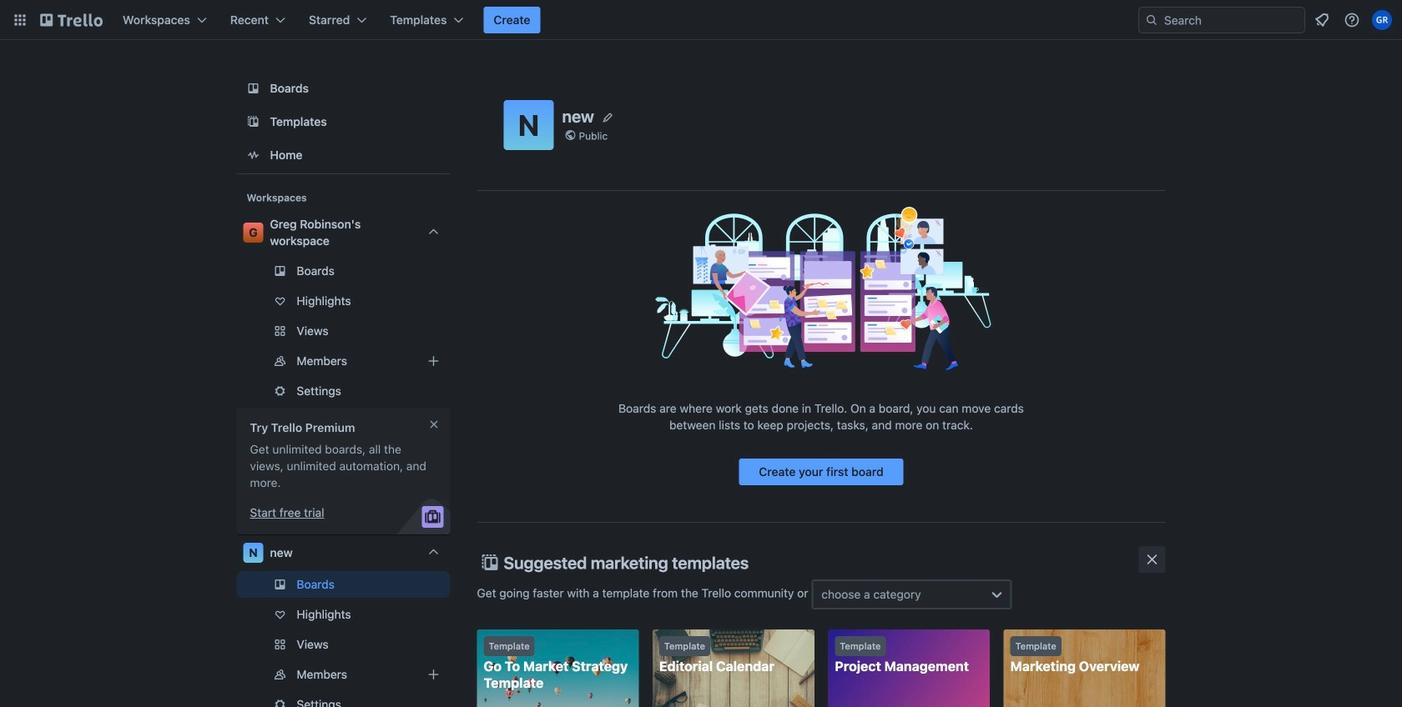 Task type: describe. For each thing, give the bounding box(es) containing it.
home image
[[243, 145, 263, 165]]

primary element
[[0, 0, 1402, 40]]

add image
[[424, 665, 444, 685]]

template board image
[[243, 112, 263, 132]]

workspace create first board section image
[[650, 205, 993, 371]]

search image
[[1145, 13, 1159, 27]]

0 notifications image
[[1312, 10, 1332, 30]]



Task type: vqa. For each thing, say whether or not it's contained in the screenshot.
fact,
no



Task type: locate. For each thing, give the bounding box(es) containing it.
greg robinson (gregrobinson96) image
[[1372, 10, 1392, 30]]

open information menu image
[[1344, 12, 1361, 28]]

board image
[[243, 78, 263, 98]]

add image
[[424, 351, 444, 371]]

back to home image
[[40, 7, 103, 33]]

Search field
[[1159, 8, 1305, 32]]



